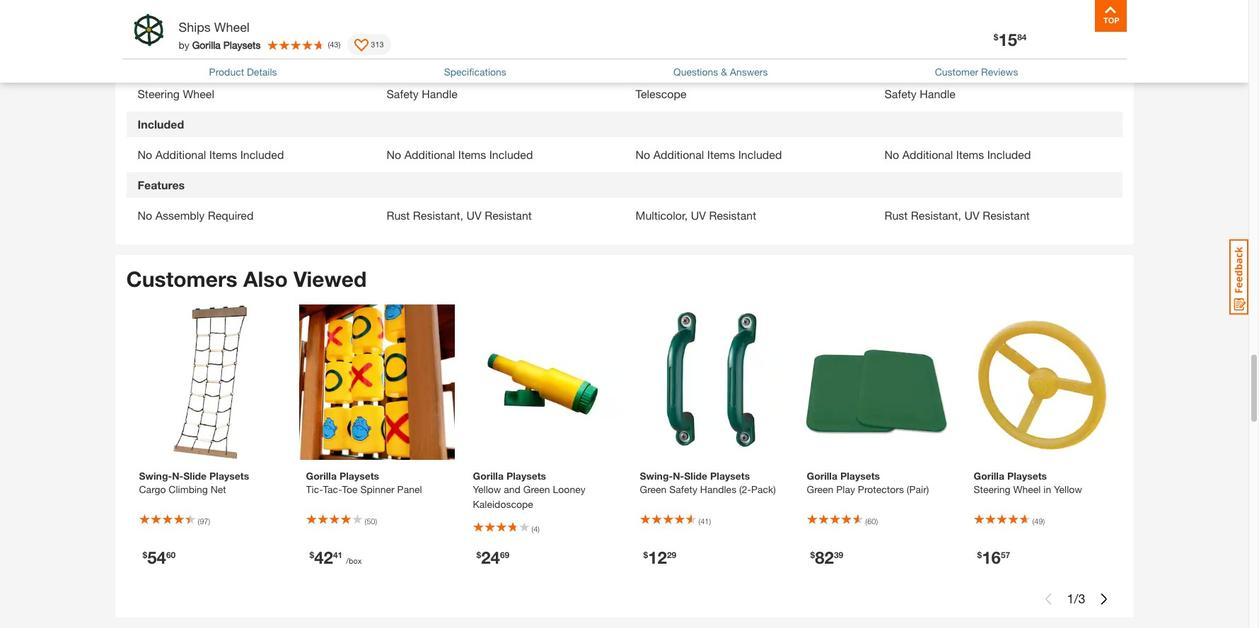 Task type: locate. For each thing, give the bounding box(es) containing it.
green inside the swing-n-slide playsets green safety handles (2-pack)
[[640, 484, 667, 496]]

n- inside the swing-n-slide playsets green safety handles (2-pack)
[[673, 470, 684, 482]]

1 horizontal spatial 15
[[999, 30, 1017, 50]]

12
[[648, 548, 667, 568]]

0 horizontal spatial green
[[523, 484, 550, 496]]

1 horizontal spatial steering
[[974, 484, 1011, 496]]

) down spinner on the bottom of the page
[[375, 517, 377, 527]]

$ for 16
[[977, 550, 982, 561]]

43
[[330, 39, 339, 49]]

2 vertical spatial wheel
[[1013, 484, 1041, 496]]

42
[[314, 548, 333, 568]]

$ 42 41 /box
[[310, 548, 362, 568]]

( for 24
[[532, 525, 534, 534]]

1 horizontal spatial rust
[[885, 209, 908, 222]]

( down kaleidoscope
[[532, 525, 534, 534]]

steering inside gorilla playsets steering wheel in yellow
[[974, 484, 1011, 496]]

slide
[[183, 470, 207, 482], [684, 470, 708, 482]]

1 horizontal spatial handle
[[920, 87, 956, 101]]

1 vertical spatial 41
[[333, 550, 343, 561]]

$ inside $ 24 69
[[476, 550, 481, 561]]

1 horizontal spatial safety handle
[[885, 87, 956, 101]]

next slide image
[[1098, 594, 1110, 606]]

1 vertical spatial steering
[[974, 484, 1011, 496]]

playsets up and
[[506, 470, 546, 482]]

swing- inside the swing-n-slide playsets green safety handles (2-pack)
[[640, 470, 673, 482]]

( down gorilla playsets steering wheel in yellow
[[1033, 517, 1034, 527]]

protectors
[[858, 484, 904, 496]]

steering wheel in yellow image
[[967, 305, 1122, 461]]

15 left ships
[[152, 0, 171, 20]]

$ left 29
[[643, 550, 648, 561]]

rust resistant, uv resistant
[[387, 209, 532, 222], [885, 209, 1030, 222]]

1 horizontal spatial slide
[[684, 470, 708, 482]]

multicolor,
[[636, 209, 688, 222]]

2 slide from the left
[[684, 470, 708, 482]]

n- inside the swing-n-slide playsets cargo climbing net
[[172, 470, 183, 482]]

$ inside $ 54 60
[[143, 550, 147, 561]]

1 horizontal spatial resistant
[[709, 209, 756, 222]]

green for 24
[[523, 484, 550, 496]]

steering
[[138, 87, 180, 101], [974, 484, 1011, 496]]

$ 54 60
[[143, 548, 176, 568]]

$ inside $ 15
[[148, 2, 152, 13]]

60 down 'climbing'
[[166, 550, 176, 561]]

questions
[[674, 66, 718, 78]]

safety handle
[[387, 87, 458, 101], [885, 87, 956, 101]]

gorilla inside gorilla playsets yellow and green looney kaleidoscope
[[473, 470, 504, 482]]

telescope
[[636, 87, 687, 101]]

2 no additional items included from the left
[[387, 148, 533, 162]]

playsets up product details
[[223, 39, 261, 51]]

1 no additional items included from the left
[[138, 148, 284, 162]]

( for 54
[[198, 517, 200, 527]]

0 horizontal spatial yellow
[[473, 484, 501, 496]]

specifications button
[[444, 64, 506, 79], [444, 64, 506, 79]]

$ inside $ 42 41 /box
[[310, 550, 314, 561]]

gorilla inside gorilla playsets steering wheel in yellow
[[974, 470, 1005, 482]]

1 yellow from the left
[[473, 484, 501, 496]]

$ inside $ 15 84
[[994, 32, 999, 42]]

green for 12
[[640, 484, 667, 496]]

0 horizontal spatial safety handle
[[387, 87, 458, 101]]

feedback link image
[[1230, 239, 1249, 316]]

0 vertical spatial 41
[[700, 517, 709, 527]]

) down handles
[[709, 517, 711, 527]]

41
[[700, 517, 709, 527], [333, 550, 343, 561]]

( for 82
[[866, 517, 867, 527]]

rust
[[387, 209, 410, 222], [885, 209, 908, 222]]

1 vertical spatial 15
[[999, 30, 1017, 50]]

slide up handles
[[684, 470, 708, 482]]

n-
[[172, 470, 183, 482], [673, 470, 684, 482]]

playsets up handles
[[710, 470, 750, 482]]

playsets inside the swing-n-slide playsets cargo climbing net
[[209, 470, 249, 482]]

$ inside the $ 82 39
[[810, 550, 815, 561]]

1 horizontal spatial n-
[[673, 470, 684, 482]]

0 vertical spatial 15
[[152, 0, 171, 20]]

wheel up "by gorilla playsets"
[[214, 19, 250, 35]]

safety handle down customer
[[885, 87, 956, 101]]

slide up 'climbing'
[[183, 470, 207, 482]]

gorilla inside gorilla playsets tic-tac-toe spinner panel
[[306, 470, 337, 482]]

steering left in
[[974, 484, 1011, 496]]

2 horizontal spatial resistant
[[983, 209, 1030, 222]]

1 horizontal spatial safety
[[669, 484, 698, 496]]

$ left 84
[[994, 32, 999, 42]]

0 vertical spatial steering
[[138, 87, 180, 101]]

handle down customer
[[920, 87, 956, 101]]

) down the swing-n-slide playsets cargo climbing net
[[208, 517, 210, 527]]

safety
[[387, 87, 419, 101], [885, 87, 917, 101], [669, 484, 698, 496]]

( down 'climbing'
[[198, 517, 200, 527]]

1 horizontal spatial green
[[640, 484, 667, 496]]

1 horizontal spatial uv
[[691, 209, 706, 222]]

swing- inside the swing-n-slide playsets cargo climbing net
[[139, 470, 172, 482]]

1 vertical spatial wheel
[[183, 87, 214, 101]]

1 horizontal spatial rust resistant, uv resistant
[[885, 209, 1030, 222]]

313 button
[[348, 34, 391, 55]]

2 horizontal spatial uv
[[965, 209, 980, 222]]

pack)
[[751, 484, 776, 496]]

( down protectors
[[866, 517, 867, 527]]

no assembly required
[[138, 209, 254, 222]]

15 for $ 15 84
[[999, 30, 1017, 50]]

tic-tac-toe spinner panel image
[[299, 305, 455, 461]]

0 horizontal spatial 15
[[152, 0, 171, 20]]

1 horizontal spatial swing-
[[640, 470, 673, 482]]

questions & answers
[[674, 66, 768, 78]]

n- for 54
[[172, 470, 183, 482]]

additional
[[155, 148, 206, 162], [404, 148, 455, 162], [653, 148, 704, 162], [902, 148, 953, 162]]

41 down handles
[[700, 517, 709, 527]]

type
[[197, 57, 223, 70]]

0 horizontal spatial 41
[[333, 550, 343, 561]]

$ left /box
[[310, 550, 314, 561]]

1 rust from the left
[[387, 209, 410, 222]]

( for 12
[[699, 517, 700, 527]]

15
[[152, 0, 171, 20], [999, 30, 1017, 50]]

ships wheel
[[179, 19, 250, 35]]

0 horizontal spatial 60
[[166, 550, 176, 561]]

3 green from the left
[[807, 484, 834, 496]]

$ left 69
[[476, 550, 481, 561]]

1 green from the left
[[523, 484, 550, 496]]

1 uv from the left
[[467, 209, 482, 222]]

0 horizontal spatial rust resistant, uv resistant
[[387, 209, 532, 222]]

2 green from the left
[[640, 484, 667, 496]]

wheel for steering wheel
[[183, 87, 214, 101]]

15 up reviews
[[999, 30, 1017, 50]]

$ left 39
[[810, 550, 815, 561]]

0 horizontal spatial swing-
[[139, 470, 172, 482]]

( down spinner on the bottom of the page
[[365, 517, 367, 527]]

0 horizontal spatial slide
[[183, 470, 207, 482]]

) down in
[[1043, 517, 1045, 527]]

swing-
[[139, 470, 172, 482], [640, 470, 673, 482]]

specifications
[[444, 66, 506, 78]]

wheel left in
[[1013, 484, 1041, 496]]

41 left /box
[[333, 550, 343, 561]]

(
[[328, 39, 330, 49], [198, 517, 200, 527], [365, 517, 367, 527], [699, 517, 700, 527], [866, 517, 867, 527], [1033, 517, 1034, 527], [532, 525, 534, 534]]

slide for 12
[[684, 470, 708, 482]]

playsets
[[223, 39, 261, 51], [209, 470, 249, 482], [339, 470, 379, 482], [506, 470, 546, 482], [710, 470, 750, 482], [840, 470, 880, 482], [1007, 470, 1047, 482]]

yellow up kaleidoscope
[[473, 484, 501, 496]]

1 n- from the left
[[172, 470, 183, 482]]

in
[[1044, 484, 1051, 496]]

$ inside $ 16 57
[[977, 550, 982, 561]]

uv
[[467, 209, 482, 222], [691, 209, 706, 222], [965, 209, 980, 222]]

( for /box
[[365, 517, 367, 527]]

included
[[138, 118, 184, 131], [240, 148, 284, 162], [489, 148, 533, 162], [738, 148, 782, 162], [987, 148, 1031, 162]]

0 horizontal spatial steering
[[138, 87, 180, 101]]

gorilla inside gorilla playsets green play protectors (pair)
[[807, 470, 838, 482]]

$ inside $ 12 29
[[643, 550, 648, 561]]

green inside gorilla playsets yellow and green looney kaleidoscope
[[523, 484, 550, 496]]

no
[[138, 148, 152, 162], [387, 148, 401, 162], [636, 148, 650, 162], [885, 148, 899, 162], [138, 209, 152, 222]]

(pair)
[[907, 484, 929, 496]]

0 vertical spatial wheel
[[214, 19, 250, 35]]

accessory
[[138, 57, 194, 70]]

0 vertical spatial 60
[[867, 517, 876, 527]]

(2-
[[739, 484, 751, 496]]

wheel
[[214, 19, 250, 35], [183, 87, 214, 101], [1013, 484, 1041, 496]]

2 items from the left
[[458, 148, 486, 162]]

) down gorilla playsets yellow and green looney kaleidoscope on the bottom of the page
[[538, 525, 540, 534]]

0 horizontal spatial handle
[[422, 87, 458, 101]]

kaleidoscope
[[473, 499, 533, 511]]

resistant,
[[413, 209, 463, 222], [911, 209, 961, 222]]

( down handles
[[699, 517, 700, 527]]

4
[[534, 525, 538, 534]]

2 uv from the left
[[691, 209, 706, 222]]

handle down specifications
[[422, 87, 458, 101]]

playsets up toe
[[339, 470, 379, 482]]

handles
[[700, 484, 737, 496]]

items
[[209, 148, 237, 162], [458, 148, 486, 162], [707, 148, 735, 162], [956, 148, 984, 162]]

no additional items included
[[138, 148, 284, 162], [387, 148, 533, 162], [636, 148, 782, 162], [885, 148, 1031, 162]]

playsets up net
[[209, 470, 249, 482]]

safety handle down specifications
[[387, 87, 458, 101]]

0 horizontal spatial resistant,
[[413, 209, 463, 222]]

product details
[[209, 66, 277, 78]]

$ for 12
[[643, 550, 648, 561]]

$ 82 39
[[810, 548, 843, 568]]

customers also viewed
[[126, 267, 367, 293]]

tac-
[[323, 484, 342, 496]]

2 swing- from the left
[[640, 470, 673, 482]]

slide inside the swing-n-slide playsets green safety handles (2-pack)
[[684, 470, 708, 482]]

handle
[[422, 87, 458, 101], [920, 87, 956, 101]]

3 no additional items included from the left
[[636, 148, 782, 162]]

60 down protectors
[[867, 517, 876, 527]]

2 safety handle from the left
[[885, 87, 956, 101]]

viewed
[[294, 267, 367, 293]]

green right and
[[523, 484, 550, 496]]

wheel down type
[[183, 87, 214, 101]]

( 97 )
[[198, 517, 210, 527]]

2 n- from the left
[[673, 470, 684, 482]]

$ down cargo at the bottom left of page
[[143, 550, 147, 561]]

2 rust resistant, uv resistant from the left
[[885, 209, 1030, 222]]

playsets up in
[[1007, 470, 1047, 482]]

4 additional from the left
[[902, 148, 953, 162]]

yellow
[[473, 484, 501, 496], [1054, 484, 1082, 496]]

product image image
[[126, 7, 172, 53]]

2 horizontal spatial green
[[807, 484, 834, 496]]

yellow inside gorilla playsets steering wheel in yellow
[[1054, 484, 1082, 496]]

green left play
[[807, 484, 834, 496]]

spinner
[[360, 484, 395, 496]]

0 horizontal spatial n-
[[172, 470, 183, 482]]

slide inside the swing-n-slide playsets cargo climbing net
[[183, 470, 207, 482]]

1 vertical spatial 60
[[166, 550, 176, 561]]

$ left 57
[[977, 550, 982, 561]]

) for 54
[[208, 517, 210, 527]]

playsets up play
[[840, 470, 880, 482]]

green play protectors (pair) image
[[800, 305, 955, 461]]

yellow inside gorilla playsets yellow and green looney kaleidoscope
[[473, 484, 501, 496]]

0 horizontal spatial rust
[[387, 209, 410, 222]]

)
[[339, 39, 341, 49], [208, 517, 210, 527], [375, 517, 377, 527], [709, 517, 711, 527], [876, 517, 878, 527], [1043, 517, 1045, 527], [538, 525, 540, 534]]

41 inside $ 42 41 /box
[[333, 550, 343, 561]]

2 yellow from the left
[[1054, 484, 1082, 496]]

0 horizontal spatial resistant
[[485, 209, 532, 222]]

) left display icon
[[339, 39, 341, 49]]

gorilla for 16
[[974, 470, 1005, 482]]

ships
[[179, 19, 211, 35]]

yellow right in
[[1054, 484, 1082, 496]]

0 horizontal spatial uv
[[467, 209, 482, 222]]

multicolor, uv resistant
[[636, 209, 756, 222]]

steering down the accessory
[[138, 87, 180, 101]]

gorilla playsets steering wheel in yellow
[[974, 470, 1082, 496]]

50
[[367, 517, 375, 527]]

) for 16
[[1043, 517, 1045, 527]]

$ for 54
[[143, 550, 147, 561]]

( left display icon
[[328, 39, 330, 49]]

1 horizontal spatial yellow
[[1054, 484, 1082, 496]]

) down protectors
[[876, 517, 878, 527]]

1 slide from the left
[[183, 470, 207, 482]]

1 handle from the left
[[422, 87, 458, 101]]

1 horizontal spatial 60
[[867, 517, 876, 527]]

$ up the accessory
[[148, 2, 152, 13]]

1 horizontal spatial resistant,
[[911, 209, 961, 222]]

( for 16
[[1033, 517, 1034, 527]]

2 horizontal spatial safety
[[885, 87, 917, 101]]

1 swing- from the left
[[139, 470, 172, 482]]

green left handles
[[640, 484, 667, 496]]

gorilla
[[192, 39, 221, 51], [306, 470, 337, 482], [473, 470, 504, 482], [807, 470, 838, 482], [974, 470, 1005, 482]]

1 resistant from the left
[[485, 209, 532, 222]]

49
[[1034, 517, 1043, 527]]

gorilla for 82
[[807, 470, 838, 482]]

1 additional from the left
[[155, 148, 206, 162]]

1 rust resistant, uv resistant from the left
[[387, 209, 532, 222]]



Task type: describe. For each thing, give the bounding box(es) containing it.
top button
[[1095, 0, 1127, 32]]

&
[[721, 66, 727, 78]]

panel
[[397, 484, 422, 496]]

( 41 )
[[699, 517, 711, 527]]

wheel for ships wheel
[[214, 19, 250, 35]]

4 items from the left
[[956, 148, 984, 162]]

2 resistant from the left
[[709, 209, 756, 222]]

1 horizontal spatial 41
[[700, 517, 709, 527]]

toe
[[342, 484, 358, 496]]

swing- for 54
[[139, 470, 172, 482]]

accessory type
[[138, 57, 223, 70]]

3
[[1079, 592, 1086, 607]]

yellow and green looney kaleidoscope image
[[466, 305, 622, 461]]

0 horizontal spatial safety
[[387, 87, 419, 101]]

( 4 )
[[532, 525, 540, 534]]

3 additional from the left
[[653, 148, 704, 162]]

$ for 15
[[994, 32, 999, 42]]

$ 16 57
[[977, 548, 1010, 568]]

swing- for 12
[[640, 470, 673, 482]]

84
[[1017, 32, 1027, 42]]

( 49 )
[[1033, 517, 1045, 527]]

gorilla playsets yellow and green looney kaleidoscope
[[473, 470, 586, 511]]

1 resistant, from the left
[[413, 209, 463, 222]]

/box
[[346, 557, 362, 566]]

) for 82
[[876, 517, 878, 527]]

) for 12
[[709, 517, 711, 527]]

82
[[815, 548, 834, 568]]

cargo
[[139, 484, 166, 496]]

playsets inside the swing-n-slide playsets green safety handles (2-pack)
[[710, 470, 750, 482]]

customer reviews
[[935, 66, 1018, 78]]

features
[[138, 179, 185, 192]]

/
[[1074, 592, 1079, 607]]

slide for 54
[[183, 470, 207, 482]]

60 inside $ 54 60
[[166, 550, 176, 561]]

gorilla for 24
[[473, 470, 504, 482]]

green inside gorilla playsets green play protectors (pair)
[[807, 484, 834, 496]]

$ 24 69
[[476, 548, 510, 568]]

steering wheel
[[138, 87, 214, 101]]

playsets inside gorilla playsets steering wheel in yellow
[[1007, 470, 1047, 482]]

3 resistant from the left
[[983, 209, 1030, 222]]

wheel inside gorilla playsets steering wheel in yellow
[[1013, 484, 1041, 496]]

this is the first slide image
[[1043, 594, 1054, 606]]

57
[[1001, 550, 1010, 561]]

gorilla playsets green play protectors (pair)
[[807, 470, 929, 496]]

2 rust from the left
[[885, 209, 908, 222]]

playsets inside gorilla playsets tic-tac-toe spinner panel
[[339, 470, 379, 482]]

( 60 )
[[866, 517, 878, 527]]

$ 15
[[148, 0, 171, 20]]

3 items from the left
[[707, 148, 735, 162]]

also
[[243, 267, 288, 293]]

1
[[1067, 592, 1074, 607]]

n- for 12
[[673, 470, 684, 482]]

15 for $ 15
[[152, 0, 171, 20]]

$ for 24
[[476, 550, 481, 561]]

1 safety handle from the left
[[387, 87, 458, 101]]

16
[[982, 548, 1001, 568]]

1 items from the left
[[209, 148, 237, 162]]

gorilla for /box
[[306, 470, 337, 482]]

swing-n-slide playsets cargo climbing net
[[139, 470, 249, 496]]

playsets inside gorilla playsets yellow and green looney kaleidoscope
[[506, 470, 546, 482]]

gorilla playsets tic-tac-toe spinner panel
[[306, 470, 422, 496]]

customers
[[126, 267, 237, 293]]

reviews
[[981, 66, 1018, 78]]

97
[[200, 517, 208, 527]]

play
[[836, 484, 855, 496]]

looney
[[553, 484, 586, 496]]

cargo climbing net image
[[132, 305, 288, 461]]

climbing
[[169, 484, 208, 496]]

69
[[500, 550, 510, 561]]

( 43 )
[[328, 39, 341, 49]]

by gorilla playsets
[[179, 39, 261, 51]]

313
[[371, 39, 384, 49]]

assembly
[[155, 209, 205, 222]]

24
[[481, 548, 500, 568]]

1 / 3
[[1067, 592, 1086, 607]]

green safety handles (2-pack) image
[[633, 305, 788, 461]]

net
[[211, 484, 226, 496]]

display image
[[355, 39, 369, 53]]

54
[[147, 548, 166, 568]]

customer
[[935, 66, 979, 78]]

2 handle from the left
[[920, 87, 956, 101]]

) for 24
[[538, 525, 540, 534]]

and
[[504, 484, 521, 496]]

2 resistant, from the left
[[911, 209, 961, 222]]

$ 12 29
[[643, 548, 677, 568]]

tic-
[[306, 484, 323, 496]]

safety inside the swing-n-slide playsets green safety handles (2-pack)
[[669, 484, 698, 496]]

required
[[208, 209, 254, 222]]

3 uv from the left
[[965, 209, 980, 222]]

4 no additional items included from the left
[[885, 148, 1031, 162]]

by
[[179, 39, 189, 51]]

$ for 82
[[810, 550, 815, 561]]

swing-n-slide playsets green safety handles (2-pack)
[[640, 470, 776, 496]]

product
[[209, 66, 244, 78]]

playsets inside gorilla playsets green play protectors (pair)
[[840, 470, 880, 482]]

29
[[667, 550, 677, 561]]

details
[[247, 66, 277, 78]]

( 50 )
[[365, 517, 377, 527]]

answers
[[730, 66, 768, 78]]

) for /box
[[375, 517, 377, 527]]

39
[[834, 550, 843, 561]]

$ 15 84
[[994, 30, 1027, 50]]

2 additional from the left
[[404, 148, 455, 162]]



Task type: vqa. For each thing, say whether or not it's contained in the screenshot.
diy
no



